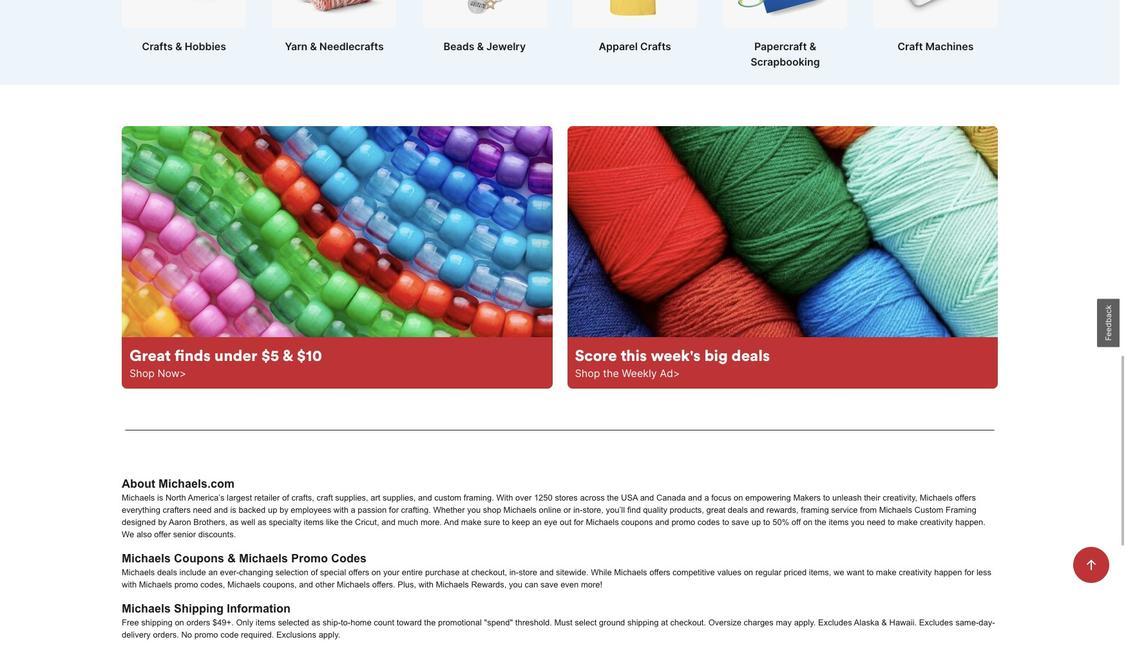 Task type: locate. For each thing, give the bounding box(es) containing it.
1 horizontal spatial you
[[509, 580, 522, 590]]

of down promo
[[311, 568, 318, 578]]

shop down the great
[[130, 367, 155, 380]]

offers.
[[372, 580, 395, 590]]

yellow t-shirt image
[[573, 0, 697, 28]]

and up the crafting.
[[418, 494, 432, 503]]

a up cricut,
[[351, 506, 356, 515]]

as left 'ship-'
[[312, 618, 320, 628]]

michaels
[[122, 494, 155, 503], [920, 494, 953, 503], [504, 506, 537, 515], [879, 506, 912, 515], [586, 518, 619, 528], [122, 553, 171, 566], [239, 553, 288, 566], [122, 568, 155, 578], [614, 568, 647, 578], [139, 580, 172, 590], [227, 580, 261, 590], [337, 580, 370, 590], [436, 580, 469, 590], [122, 603, 171, 616]]

1 horizontal spatial in-
[[573, 506, 583, 515]]

2 horizontal spatial with
[[419, 580, 434, 590]]

up
[[268, 506, 277, 515], [752, 518, 761, 528]]

happen.
[[956, 518, 986, 528]]

to right want
[[867, 568, 874, 578]]

rewards,
[[471, 580, 507, 590]]

unleash
[[833, 494, 862, 503]]

for up the much
[[389, 506, 399, 515]]

with up free
[[122, 580, 137, 590]]

offers
[[955, 494, 976, 503], [349, 568, 369, 578], [650, 568, 670, 578]]

oversize
[[709, 618, 742, 628]]

save inside about michaels.com michaels is north america's largest retailer of crafts, craft supplies, art supplies, and custom framing. with over 1250 stores across the usa and canada and a focus on empowering makers to unleash their creativity, michaels offers everything crafters need and is backed up by employees with a passion for crafting. whether you shop michaels online or in-store, you'll find quality products, great deals and rewards, framing service from michaels custom framing designed by aaron brothers, as well as specialty items like the cricut, and much more. and make sure to keep an eye out for michaels coupons and promo codes to save up to 50% off on the items you need to make creativity happen. we also offer senior discounts.
[[732, 518, 749, 528]]

want
[[847, 568, 865, 578]]

0 horizontal spatial by
[[158, 518, 167, 528]]

find
[[627, 506, 641, 515]]

items,
[[809, 568, 832, 578]]

beads & jewelry
[[444, 40, 526, 53]]

up down retailer
[[268, 506, 277, 515]]

supplies, left art
[[335, 494, 368, 503]]

crafts right apparel
[[640, 40, 671, 53]]

0 vertical spatial by
[[280, 506, 288, 515]]

with down entire
[[419, 580, 434, 590]]

make right want
[[876, 568, 897, 578]]

0 vertical spatial of
[[282, 494, 289, 503]]

0 vertical spatial need
[[193, 506, 212, 515]]

on
[[734, 494, 743, 503], [803, 518, 813, 528], [372, 568, 381, 578], [744, 568, 753, 578], [175, 618, 184, 628]]

crafts down blue glue gun image
[[142, 40, 173, 53]]

from
[[860, 506, 877, 515]]

0 horizontal spatial for
[[389, 506, 399, 515]]

0 vertical spatial deals
[[732, 346, 770, 365]]

plus,
[[398, 580, 416, 590]]

& up scrapbooking
[[810, 40, 816, 53]]

by up offer
[[158, 518, 167, 528]]

makers
[[793, 494, 821, 503]]

0 horizontal spatial save
[[541, 580, 558, 590]]

1 vertical spatial need
[[867, 518, 886, 528]]

art
[[371, 494, 380, 503]]

shop down score on the right
[[575, 367, 600, 380]]

by up the "specialty"
[[280, 506, 288, 515]]

charges
[[744, 618, 774, 628]]

for inside we want to make creativity happen for less with michaels promo codes, michaels coupons, and other michaels offers. plus, with michaels rewards, you can save even more!
[[965, 568, 974, 578]]

aaron
[[169, 518, 191, 528]]

1 vertical spatial you
[[851, 518, 865, 528]]

items inside michaels shipping information free shipping on orders $49+. only items selected as ship-to-home count toward the promotional "spend" threshold. must select ground shipping at checkout. oversize charges may apply. excludes alaska & hawaii. excludes same-day- delivery orders. no promo code required. exclusions apply.
[[256, 618, 276, 628]]

2 shop from the left
[[575, 367, 600, 380]]

now>
[[158, 367, 186, 380]]

2 vertical spatial promo
[[194, 631, 218, 640]]

& right $5
[[282, 346, 293, 365]]

make down custom
[[897, 518, 918, 528]]

you left can
[[509, 580, 522, 590]]

2 excludes from the left
[[919, 618, 953, 628]]

information
[[227, 603, 291, 616]]

their
[[864, 494, 881, 503]]

& inside "papercraft & scrapbooking"
[[810, 40, 816, 53]]

1 shipping from the left
[[141, 618, 173, 628]]

need down america's
[[193, 506, 212, 515]]

and down empowering
[[750, 506, 764, 515]]

shipping up the orders.
[[141, 618, 173, 628]]

an inside about michaels.com michaels is north america's largest retailer of crafts, craft supplies, art supplies, and custom framing. with over 1250 stores across the usa and canada and a focus on empowering makers to unleash their creativity, michaels offers everything crafters need and is backed up by employees with a passion for crafting. whether you shop michaels online or in-store, you'll find quality products, great deals and rewards, framing service from michaels custom framing designed by aaron brothers, as well as specialty items like the cricut, and much more. and make sure to keep an eye out for michaels coupons and promo codes to save up to 50% off on the items you need to make creativity happen. we also offer senior discounts.
[[532, 518, 542, 528]]

priced
[[784, 568, 807, 578]]

yarn
[[285, 40, 308, 53]]

promo inside about michaels.com michaels is north america's largest retailer of crafts, craft supplies, art supplies, and custom framing. with over 1250 stores across the usa and canada and a focus on empowering makers to unleash their creativity, michaels offers everything crafters need and is backed up by employees with a passion for crafting. whether you shop michaels online or in-store, you'll find quality products, great deals and rewards, framing service from michaels custom framing designed by aaron brothers, as well as specialty items like the cricut, and much more. and make sure to keep an eye out for michaels coupons and promo codes to save up to 50% off on the items you need to make creativity happen. we also offer senior discounts.
[[672, 518, 695, 528]]

2 vertical spatial for
[[965, 568, 974, 578]]

for left less on the bottom of page
[[965, 568, 974, 578]]

the inside score this week's big deals shop the weekly ad>
[[603, 367, 619, 380]]

big
[[705, 346, 728, 365]]

1 horizontal spatial shop
[[575, 367, 600, 380]]

more.
[[421, 518, 442, 528]]

apply. right the may
[[794, 618, 816, 628]]

1 vertical spatial of
[[311, 568, 318, 578]]

week's
[[651, 346, 701, 365]]

exclusions
[[276, 631, 316, 640]]

and up the products,
[[688, 494, 702, 503]]

0 horizontal spatial an
[[208, 568, 218, 578]]

2 supplies, from the left
[[383, 494, 416, 503]]

1 horizontal spatial make
[[876, 568, 897, 578]]

is left north at the left
[[157, 494, 163, 503]]

0 horizontal spatial default image image
[[122, 126, 553, 337]]

weekly
[[622, 367, 657, 380]]

free
[[122, 618, 139, 628]]

1 vertical spatial apply.
[[319, 631, 340, 640]]

0 horizontal spatial at
[[462, 568, 469, 578]]

excludes left "alaska"
[[818, 618, 852, 628]]

1 vertical spatial for
[[574, 518, 584, 528]]

codes
[[698, 518, 720, 528]]

items up required.
[[256, 618, 276, 628]]

deals right big
[[732, 346, 770, 365]]

selection
[[275, 568, 309, 578]]

1 shop from the left
[[130, 367, 155, 380]]

is down largest on the bottom of the page
[[230, 506, 236, 515]]

0 horizontal spatial make
[[461, 518, 482, 528]]

2 horizontal spatial you
[[851, 518, 865, 528]]

1 vertical spatial deals
[[728, 506, 748, 515]]

0 vertical spatial an
[[532, 518, 542, 528]]

default image image
[[122, 126, 553, 337], [567, 126, 998, 337]]

items
[[304, 518, 324, 528], [829, 518, 849, 528], [256, 618, 276, 628]]

0 vertical spatial up
[[268, 506, 277, 515]]

0 vertical spatial for
[[389, 506, 399, 515]]

items down employees
[[304, 518, 324, 528]]

1 crafts from the left
[[142, 40, 173, 53]]

1 vertical spatial save
[[541, 580, 558, 590]]

passion
[[358, 506, 387, 515]]

in- right or
[[573, 506, 583, 515]]

as right 'well'
[[258, 518, 267, 528]]

same-
[[956, 618, 979, 628]]

for right out on the bottom of page
[[574, 518, 584, 528]]

finds
[[175, 346, 211, 365]]

save right can
[[541, 580, 558, 590]]

north
[[166, 494, 186, 503]]

2 horizontal spatial items
[[829, 518, 849, 528]]

0 horizontal spatial you
[[467, 506, 481, 515]]

1 vertical spatial creativity
[[899, 568, 932, 578]]

orders.
[[153, 631, 179, 640]]

1 horizontal spatial with
[[334, 506, 349, 515]]

select
[[575, 618, 597, 628]]

0 horizontal spatial items
[[256, 618, 276, 628]]

shipping right ground
[[628, 618, 659, 628]]

save right the codes
[[732, 518, 749, 528]]

1 vertical spatial in-
[[510, 568, 519, 578]]

sitewide.
[[556, 568, 589, 578]]

home
[[351, 618, 372, 628]]

an up codes,
[[208, 568, 218, 578]]

default image image for score this week's big deals
[[567, 126, 998, 337]]

with up like
[[334, 506, 349, 515]]

usa
[[621, 494, 638, 503]]

blue bead bracelet with silver charms image
[[423, 0, 547, 28]]

creativity down custom
[[920, 518, 953, 528]]

creativity left happen
[[899, 568, 932, 578]]

0 horizontal spatial supplies,
[[335, 494, 368, 503]]

online
[[539, 506, 561, 515]]

promo down the products,
[[672, 518, 695, 528]]

supplies,
[[335, 494, 368, 503], [383, 494, 416, 503]]

0 vertical spatial a
[[705, 494, 709, 503]]

ship-
[[323, 618, 341, 628]]

0 horizontal spatial shop
[[130, 367, 155, 380]]

2 horizontal spatial make
[[897, 518, 918, 528]]

supplies, up the crafting.
[[383, 494, 416, 503]]

promo
[[672, 518, 695, 528], [174, 580, 198, 590], [194, 631, 218, 640]]

creativity
[[920, 518, 953, 528], [899, 568, 932, 578]]

at left checkout.
[[661, 618, 668, 628]]

craft
[[898, 40, 923, 53]]

shop
[[483, 506, 501, 515]]

1 horizontal spatial is
[[230, 506, 236, 515]]

make inside we want to make creativity happen for less with michaels promo codes, michaels coupons, and other michaels offers. plus, with michaels rewards, you can save even more!
[[876, 568, 897, 578]]

the down score on the right
[[603, 367, 619, 380]]

offers left competitive
[[650, 568, 670, 578]]

need down from
[[867, 518, 886, 528]]

an left eye
[[532, 518, 542, 528]]

needlecrafts
[[319, 40, 384, 53]]

and down "selection"
[[299, 580, 313, 590]]

0 vertical spatial promo
[[672, 518, 695, 528]]

2 horizontal spatial for
[[965, 568, 974, 578]]

0 vertical spatial at
[[462, 568, 469, 578]]

you down framing.
[[467, 506, 481, 515]]

an
[[532, 518, 542, 528], [208, 568, 218, 578]]

offers down codes
[[349, 568, 369, 578]]

creativity inside about michaels.com michaels is north america's largest retailer of crafts, craft supplies, art supplies, and custom framing. with over 1250 stores across the usa and canada and a focus on empowering makers to unleash their creativity, michaels offers everything crafters need and is backed up by employees with a passion for crafting. whether you shop michaels online or in-store, you'll find quality products, great deals and rewards, framing service from michaels custom framing designed by aaron brothers, as well as specialty items like the cricut, and much more. and make sure to keep an eye out for michaels coupons and promo codes to save up to 50% off on the items you need to make creativity happen. we also offer senior discounts.
[[920, 518, 953, 528]]

happen
[[934, 568, 962, 578]]

the
[[603, 367, 619, 380], [607, 494, 619, 503], [341, 518, 353, 528], [815, 518, 827, 528], [424, 618, 436, 628]]

apparel crafts
[[599, 40, 671, 53]]

make right and
[[461, 518, 482, 528]]

1 horizontal spatial default image image
[[567, 126, 998, 337]]

1 horizontal spatial up
[[752, 518, 761, 528]]

deals down "focus"
[[728, 506, 748, 515]]

crafts & hobbies link
[[122, 0, 246, 69]]

save inside we want to make creativity happen for less with michaels promo codes, michaels coupons, and other michaels offers. plus, with michaels rewards, you can save even more!
[[541, 580, 558, 590]]

great
[[130, 346, 171, 365]]

shipping
[[141, 618, 173, 628], [628, 618, 659, 628]]

michaels shipping information free shipping on orders $49+. only items selected as ship-to-home count toward the promotional "spend" threshold. must select ground shipping at checkout. oversize charges may apply. excludes alaska & hawaii. excludes same-day- delivery orders. no promo code required. exclusions apply.
[[122, 603, 995, 640]]

apply. down 'ship-'
[[319, 631, 340, 640]]

canada
[[657, 494, 686, 503]]

1 excludes from the left
[[818, 618, 852, 628]]

in- right checkout,
[[510, 568, 519, 578]]

the right the toward
[[424, 618, 436, 628]]

& inside michaels shipping information free shipping on orders $49+. only items selected as ship-to-home count toward the promotional "spend" threshold. must select ground shipping at checkout. oversize charges may apply. excludes alaska & hawaii. excludes same-day- delivery orders. no promo code required. exclusions apply.
[[882, 618, 887, 628]]

1 vertical spatial up
[[752, 518, 761, 528]]

2 horizontal spatial offers
[[955, 494, 976, 503]]

1 default image image from the left
[[122, 126, 553, 337]]

you inside we want to make creativity happen for less with michaels promo codes, michaels coupons, and other michaels offers. plus, with michaels rewards, you can save even more!
[[509, 580, 522, 590]]

offers inside about michaels.com michaels is north america's largest retailer of crafts, craft supplies, art supplies, and custom framing. with over 1250 stores across the usa and canada and a focus on empowering makers to unleash their creativity, michaels offers everything crafters need and is backed up by employees with a passion for crafting. whether you shop michaels online or in-store, you'll find quality products, great deals and rewards, framing service from michaels custom framing designed by aaron brothers, as well as specialty items like the cricut, and much more. and make sure to keep an eye out for michaels coupons and promo codes to save up to 50% off on the items you need to make creativity happen. we also offer senior discounts.
[[955, 494, 976, 503]]

this
[[621, 346, 647, 365]]

on up the no
[[175, 618, 184, 628]]

crafts,
[[292, 494, 314, 503]]

0 horizontal spatial shipping
[[141, 618, 173, 628]]

1 vertical spatial an
[[208, 568, 218, 578]]

items down service
[[829, 518, 849, 528]]

designed
[[122, 518, 156, 528]]

1 horizontal spatial a
[[705, 494, 709, 503]]

you down from
[[851, 518, 865, 528]]

empowering
[[746, 494, 791, 503]]

0 vertical spatial save
[[732, 518, 749, 528]]

0 horizontal spatial of
[[282, 494, 289, 503]]

to inside we want to make creativity happen for less with michaels promo codes, michaels coupons, and other michaels offers. plus, with michaels rewards, you can save even more!
[[867, 568, 874, 578]]

0 horizontal spatial need
[[193, 506, 212, 515]]

1 horizontal spatial excludes
[[919, 618, 953, 628]]

even
[[561, 580, 579, 590]]

craft machines
[[898, 40, 974, 53]]

0 horizontal spatial crafts
[[142, 40, 173, 53]]

0 vertical spatial you
[[467, 506, 481, 515]]

0 horizontal spatial excludes
[[818, 618, 852, 628]]

ground
[[599, 618, 625, 628]]

deals
[[732, 346, 770, 365], [728, 506, 748, 515], [157, 568, 177, 578]]

promo down "orders"
[[194, 631, 218, 640]]

0 horizontal spatial a
[[351, 506, 356, 515]]

offers up framing
[[955, 494, 976, 503]]

for
[[389, 506, 399, 515], [574, 518, 584, 528], [965, 568, 974, 578]]

0 horizontal spatial is
[[157, 494, 163, 503]]

0 vertical spatial in-
[[573, 506, 583, 515]]

& right beads
[[477, 40, 484, 53]]

excludes left same-
[[919, 618, 953, 628]]

1 horizontal spatial crafts
[[640, 40, 671, 53]]

your
[[383, 568, 400, 578]]

promo down the include
[[174, 580, 198, 590]]

1 vertical spatial promo
[[174, 580, 198, 590]]

1 horizontal spatial apply.
[[794, 618, 816, 628]]

1 horizontal spatial need
[[867, 518, 886, 528]]

scissors on top of fanned stack of colorful papers image
[[723, 0, 848, 28]]

1 horizontal spatial supplies,
[[383, 494, 416, 503]]

regular
[[756, 568, 782, 578]]

1 vertical spatial by
[[158, 518, 167, 528]]

a left "focus"
[[705, 494, 709, 503]]

ever-
[[220, 568, 239, 578]]

about
[[122, 478, 155, 491]]

1 horizontal spatial at
[[661, 618, 668, 628]]

0 vertical spatial creativity
[[920, 518, 953, 528]]

at right the 'purchase'
[[462, 568, 469, 578]]

deals inside about michaels.com michaels is north america's largest retailer of crafts, craft supplies, art supplies, and custom framing. with over 1250 stores across the usa and canada and a focus on empowering makers to unleash their creativity, michaels offers everything crafters need and is backed up by employees with a passion for crafting. whether you shop michaels online or in-store, you'll find quality products, great deals and rewards, framing service from michaels custom framing designed by aaron brothers, as well as specialty items like the cricut, and much more. and make sure to keep an eye out for michaels coupons and promo codes to save up to 50% off on the items you need to make creativity happen. we also offer senior discounts.
[[728, 506, 748, 515]]

1 horizontal spatial save
[[732, 518, 749, 528]]

1 horizontal spatial for
[[574, 518, 584, 528]]

of left crafts,
[[282, 494, 289, 503]]

2 horizontal spatial as
[[312, 618, 320, 628]]

1 horizontal spatial an
[[532, 518, 542, 528]]

discounts.
[[198, 530, 236, 540]]

1 horizontal spatial of
[[311, 568, 318, 578]]

1 vertical spatial at
[[661, 618, 668, 628]]

you
[[467, 506, 481, 515], [851, 518, 865, 528], [509, 580, 522, 590]]

deals left the include
[[157, 568, 177, 578]]

michaels inside michaels shipping information free shipping on orders $49+. only items selected as ship-to-home count toward the promotional "spend" threshold. must select ground shipping at checkout. oversize charges may apply. excludes alaska & hawaii. excludes same-day- delivery orders. no promo code required. exclusions apply.
[[122, 603, 171, 616]]

as left 'well'
[[230, 518, 239, 528]]

at inside michaels shipping information free shipping on orders $49+. only items selected as ship-to-home count toward the promotional "spend" threshold. must select ground shipping at checkout. oversize charges may apply. excludes alaska & hawaii. excludes same-day- delivery orders. no promo code required. exclusions apply.
[[661, 618, 668, 628]]

0 horizontal spatial up
[[268, 506, 277, 515]]

1 horizontal spatial shipping
[[628, 618, 659, 628]]

to down great
[[722, 518, 729, 528]]

and left the much
[[382, 518, 396, 528]]

up left 50%
[[752, 518, 761, 528]]

the up you'll
[[607, 494, 619, 503]]

promo inside michaels shipping information free shipping on orders $49+. only items selected as ship-to-home count toward the promotional "spend" threshold. must select ground shipping at checkout. oversize charges may apply. excludes alaska & hawaii. excludes same-day- delivery orders. no promo code required. exclusions apply.
[[194, 631, 218, 640]]

apparel crafts link
[[573, 0, 697, 69]]

& right "alaska"
[[882, 618, 887, 628]]

2 vertical spatial you
[[509, 580, 522, 590]]

in-
[[573, 506, 583, 515], [510, 568, 519, 578]]

2 default image image from the left
[[567, 126, 998, 337]]



Task type: vqa. For each thing, say whether or not it's contained in the screenshot.
the big
yes



Task type: describe. For each thing, give the bounding box(es) containing it.
default image image for great finds under $5 & $10
[[122, 126, 553, 337]]

focus
[[712, 494, 732, 503]]

and inside we want to make creativity happen for less with michaels promo codes, michaels coupons, and other michaels offers. plus, with michaels rewards, you can save even more!
[[299, 580, 313, 590]]

backed
[[239, 506, 266, 515]]

much
[[398, 518, 418, 528]]

like
[[326, 518, 339, 528]]

as inside michaels shipping information free shipping on orders $49+. only items selected as ship-to-home count toward the promotional "spend" threshold. must select ground shipping at checkout. oversize charges may apply. excludes alaska & hawaii. excludes same-day- delivery orders. no promo code required. exclusions apply.
[[312, 618, 320, 628]]

purchase
[[425, 568, 460, 578]]

1 vertical spatial a
[[351, 506, 356, 515]]

great
[[707, 506, 726, 515]]

beads
[[444, 40, 475, 53]]

coupons
[[174, 553, 224, 566]]

may
[[776, 618, 792, 628]]

0 horizontal spatial offers
[[349, 568, 369, 578]]

1 supplies, from the left
[[335, 494, 368, 503]]

across
[[580, 494, 605, 503]]

largest
[[227, 494, 252, 503]]

glowforge aura machine image
[[874, 0, 998, 28]]

on right values
[[744, 568, 753, 578]]

and
[[444, 518, 459, 528]]

framing.
[[464, 494, 494, 503]]

1 horizontal spatial items
[[304, 518, 324, 528]]

store
[[519, 568, 537, 578]]

great finds under $5 & $10 shop now>
[[130, 346, 322, 380]]

offer
[[154, 530, 171, 540]]

blue glue gun image
[[122, 0, 246, 28]]

michaels coupons & michaels promo codes
[[122, 553, 367, 566]]

on inside michaels shipping information free shipping on orders $49+. only items selected as ship-to-home count toward the promotional "spend" threshold. must select ground shipping at checkout. oversize charges may apply. excludes alaska & hawaii. excludes same-day- delivery orders. no promo code required. exclusions apply.
[[175, 618, 184, 628]]

required.
[[241, 631, 274, 640]]

papercraft & scrapbooking link
[[723, 0, 848, 69]]

we
[[122, 530, 134, 540]]

1 horizontal spatial as
[[258, 518, 267, 528]]

2 shipping from the left
[[628, 618, 659, 628]]

apparel
[[599, 40, 638, 53]]

creativity,
[[883, 494, 918, 503]]

craft
[[317, 494, 333, 503]]

include
[[180, 568, 206, 578]]

custom
[[915, 506, 944, 515]]

framing
[[801, 506, 829, 515]]

2 crafts from the left
[[640, 40, 671, 53]]

day-
[[979, 618, 995, 628]]

1 horizontal spatial offers
[[650, 568, 670, 578]]

we
[[834, 568, 845, 578]]

and up brothers,
[[214, 506, 228, 515]]

codes,
[[200, 580, 225, 590]]

no
[[181, 631, 192, 640]]

products,
[[670, 506, 704, 515]]

count
[[374, 618, 394, 628]]

papercraft
[[755, 40, 807, 53]]

delivery
[[122, 631, 151, 640]]

1250
[[534, 494, 553, 503]]

0 vertical spatial is
[[157, 494, 163, 503]]

toward
[[397, 618, 422, 628]]

"spend"
[[484, 618, 513, 628]]

1 horizontal spatial by
[[280, 506, 288, 515]]

and down quality
[[655, 518, 669, 528]]

checkout,
[[471, 568, 507, 578]]

employees
[[291, 506, 331, 515]]

with inside about michaels.com michaels is north america's largest retailer of crafts, craft supplies, art supplies, and custom framing. with over 1250 stores across the usa and canada and a focus on empowering makers to unleash their creativity, michaels offers everything crafters need and is backed up by employees with a passion for crafting. whether you shop michaels online or in-store, you'll find quality products, great deals and rewards, framing service from michaels custom framing designed by aaron brothers, as well as specialty items like the cricut, and much more. and make sure to keep an eye out for michaels coupons and promo codes to save up to 50% off on the items you need to make creativity happen. we also offer senior discounts.
[[334, 506, 349, 515]]

& inside great finds under $5 & $10 shop now>
[[282, 346, 293, 365]]

crafters
[[163, 506, 191, 515]]

quality
[[643, 506, 668, 515]]

on right off
[[803, 518, 813, 528]]

0 horizontal spatial as
[[230, 518, 239, 528]]

on up offers.
[[372, 568, 381, 578]]

machines
[[926, 40, 974, 53]]

shop inside score this week's big deals shop the weekly ad>
[[575, 367, 600, 380]]

store,
[[583, 506, 604, 515]]

and right store
[[540, 568, 554, 578]]

ad>
[[660, 367, 680, 380]]

creativity inside we want to make creativity happen for less with michaels promo codes, michaels coupons, and other michaels offers. plus, with michaels rewards, you can save even more!
[[899, 568, 932, 578]]

off
[[792, 518, 801, 528]]

under
[[214, 346, 257, 365]]

$10
[[297, 346, 322, 365]]

score this week's big deals shop the weekly ad>
[[575, 346, 770, 380]]

yarn & needlecrafts link
[[272, 0, 397, 69]]

about michaels.com michaels is north america's largest retailer of crafts, craft supplies, art supplies, and custom framing. with over 1250 stores across the usa and canada and a focus on empowering makers to unleash their creativity, michaels offers everything crafters need and is backed up by employees with a passion for crafting. whether you shop michaels online or in-store, you'll find quality products, great deals and rewards, framing service from michaels custom framing designed by aaron brothers, as well as specialty items like the cricut, and much more. and make sure to keep an eye out for michaels coupons and promo codes to save up to 50% off on the items you need to make creativity happen. we also offer senior discounts.
[[122, 478, 986, 540]]

promo inside we want to make creativity happen for less with michaels promo codes, michaels coupons, and other michaels offers. plus, with michaels rewards, you can save even more!
[[174, 580, 198, 590]]

three skeins of yarn in assorted colors image
[[272, 0, 397, 28]]

0 horizontal spatial apply.
[[319, 631, 340, 640]]

more!
[[581, 580, 603, 590]]

in- inside about michaels.com michaels is north america's largest retailer of crafts, craft supplies, art supplies, and custom framing. with over 1250 stores across the usa and canada and a focus on empowering makers to unleash their creativity, michaels offers everything crafters need and is backed up by employees with a passion for crafting. whether you shop michaels online or in-store, you'll find quality products, great deals and rewards, framing service from michaels custom framing designed by aaron brothers, as well as specialty items like the cricut, and much more. and make sure to keep an eye out for michaels coupons and promo codes to save up to 50% off on the items you need to make creativity happen. we also offer senior discounts.
[[573, 506, 583, 515]]

0 horizontal spatial with
[[122, 580, 137, 590]]

must
[[554, 618, 573, 628]]

and up quality
[[640, 494, 654, 503]]

sure
[[484, 518, 500, 528]]

the inside michaels shipping information free shipping on orders $49+. only items selected as ship-to-home count toward the promotional "spend" threshold. must select ground shipping at checkout. oversize charges may apply. excludes alaska & hawaii. excludes same-day- delivery orders. no promo code required. exclusions apply.
[[424, 618, 436, 628]]

craft machines link
[[874, 0, 998, 69]]

deals inside score this week's big deals shop the weekly ad>
[[732, 346, 770, 365]]

michaels.com
[[158, 478, 235, 491]]

of inside about michaels.com michaels is north america's largest retailer of crafts, craft supplies, art supplies, and custom framing. with over 1250 stores across the usa and canada and a focus on empowering makers to unleash their creativity, michaels offers everything crafters need and is backed up by employees with a passion for crafting. whether you shop michaels online or in-store, you'll find quality products, great deals and rewards, framing service from michaels custom framing designed by aaron brothers, as well as specialty items like the cricut, and much more. and make sure to keep an eye out for michaels coupons and promo codes to save up to 50% off on the items you need to make creativity happen. we also offer senior discounts.
[[282, 494, 289, 503]]

to down creativity,
[[888, 518, 895, 528]]

& left hobbies
[[175, 40, 182, 53]]

retailer
[[254, 494, 280, 503]]

also
[[137, 530, 152, 540]]

coupons
[[621, 518, 653, 528]]

papercraft & scrapbooking
[[751, 40, 820, 68]]

hawaii.
[[890, 618, 917, 628]]

scrapbooking
[[751, 55, 820, 68]]

& up the "ever-"
[[227, 553, 236, 566]]

1 vertical spatial is
[[230, 506, 236, 515]]

everything
[[122, 506, 160, 515]]

$49+.
[[213, 618, 234, 628]]

custom
[[434, 494, 461, 503]]

2 vertical spatial deals
[[157, 568, 177, 578]]

to up framing
[[823, 494, 830, 503]]

crafts & hobbies
[[142, 40, 226, 53]]

to left 50%
[[763, 518, 770, 528]]

competitive
[[673, 568, 715, 578]]

orders
[[187, 618, 210, 628]]

eye
[[544, 518, 558, 528]]

shop inside great finds under $5 & $10 shop now>
[[130, 367, 155, 380]]

less
[[977, 568, 992, 578]]

& right yarn
[[310, 40, 317, 53]]

service
[[831, 506, 858, 515]]

the down framing
[[815, 518, 827, 528]]

yarn & needlecrafts
[[285, 40, 384, 53]]

keep
[[512, 518, 530, 528]]

the right like
[[341, 518, 353, 528]]

score
[[575, 346, 617, 365]]

0 vertical spatial apply.
[[794, 618, 816, 628]]

to right sure
[[503, 518, 510, 528]]

on right "focus"
[[734, 494, 743, 503]]

0 horizontal spatial in-
[[510, 568, 519, 578]]

threshold.
[[515, 618, 552, 628]]



